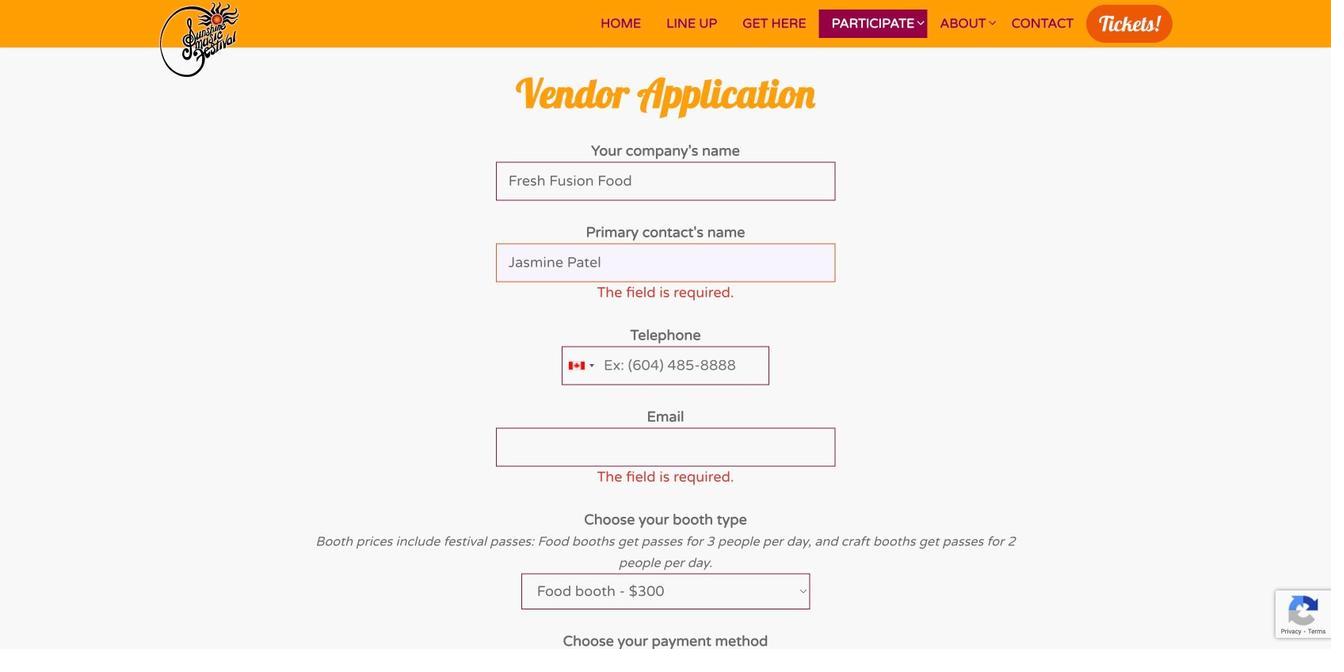 Task type: describe. For each thing, give the bounding box(es) containing it.
none email field inside contact form element
[[496, 428, 835, 467]]



Task type: locate. For each thing, give the bounding box(es) containing it.
None text field
[[496, 162, 835, 201], [496, 244, 835, 282], [496, 162, 835, 201], [496, 244, 835, 282]]

None email field
[[496, 428, 835, 467]]

contact form element
[[309, 141, 1022, 650]]

sunshine music festival image
[[158, 0, 240, 79]]

Ex: (604) 485-8888 telephone field
[[562, 347, 769, 385]]



Task type: vqa. For each thing, say whether or not it's contained in the screenshot.
option
no



